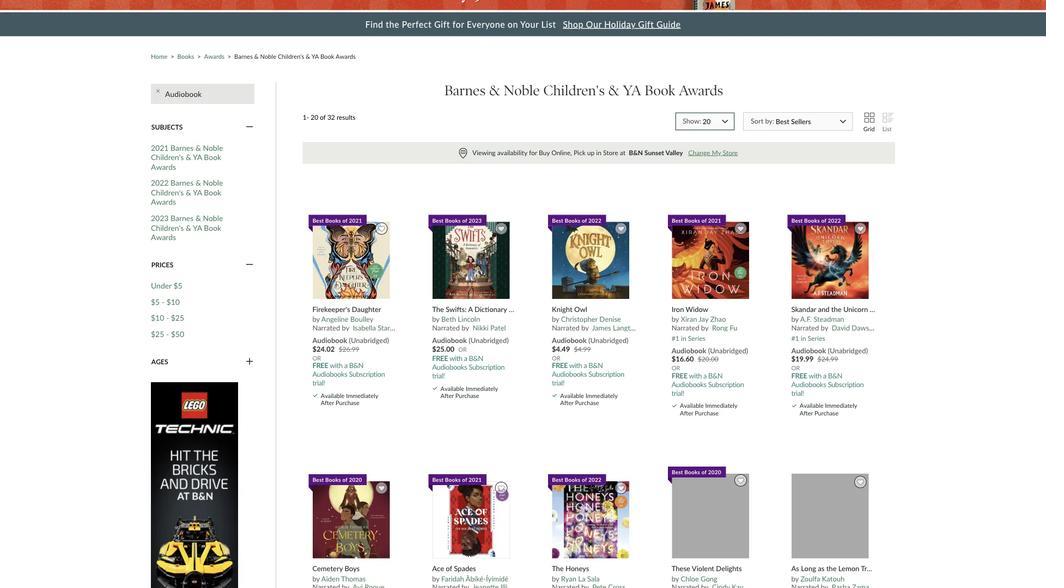 Task type: vqa. For each thing, say whether or not it's contained in the screenshot.
$26.99
yes



Task type: describe. For each thing, give the bounding box(es) containing it.
best for skandar and the unicorn thief
[[792, 217, 803, 224]]

close modal image
[[156, 89, 160, 99]]

$25.00 link
[[432, 344, 455, 354]]

$10 inside $5 - $10 link
[[167, 297, 180, 307]]

by down "ace"
[[432, 575, 440, 584]]

firekeeper's daughter link
[[313, 305, 397, 314]]

awards inside 2021 barnes & noble children's & ya book awards
[[151, 162, 176, 171]]

a.f. steadman link
[[801, 315, 845, 324]]

cemetery boys
[[313, 565, 360, 573]]

daughter
[[352, 305, 381, 314]]

james langton link
[[593, 323, 639, 332]]

b&n down $20.00
[[709, 372, 723, 380]]

by down iron
[[672, 315, 679, 324]]

available immediately after purchase for $25.00
[[441, 385, 498, 400]]

beth lincoln link
[[442, 315, 480, 324]]

iron
[[672, 305, 685, 314]]

minus image
[[246, 122, 254, 132]]

books for the swifts: a dictionary of…
[[445, 217, 461, 224]]

the for the honeys
[[552, 565, 564, 573]]

your
[[521, 19, 539, 29]]

children's for 2022 barnes & noble children's & ya book awards
[[151, 188, 184, 197]]

bopis small image
[[459, 148, 468, 159]]

cemetery boys image
[[312, 481, 391, 560]]

#1 inside the iron widow by xiran jay zhao narrated by rong fu #1 in series
[[672, 335, 680, 342]]

buy
[[539, 149, 550, 156]]

barnes for 2021 barnes & noble children's & ya book awards
[[171, 143, 194, 152]]

angeline boulley link
[[322, 315, 374, 324]]

under
[[151, 281, 172, 290]]

audiobook link
[[165, 89, 202, 99]]

with for $16.60
[[689, 372, 702, 380]]

a for $24.02
[[344, 361, 348, 370]]

or for $24.02
[[313, 355, 321, 362]]

$19.99
[[792, 355, 814, 364]]

1 horizontal spatial best books of 2021
[[433, 477, 482, 484]]

check image
[[673, 405, 677, 408]]

the swifts: a dictionary of scoundrels image
[[432, 222, 510, 300]]

b&n for isabella star lablanc
[[349, 361, 364, 370]]

available immediately after purchase for $24.02
[[321, 392, 378, 407]]

0 vertical spatial the
[[386, 19, 400, 29]]

available for $24.02
[[321, 392, 345, 400]]

by aiden thomas
[[313, 575, 366, 584]]

our
[[586, 19, 602, 29]]

narrated inside firekeeper's daughter by angeline boulley narrated by isabella star lablanc
[[313, 323, 340, 332]]

in inside skandar and the unicorn thief by a.f. steadman narrated by david dawson #1 in series
[[801, 335, 807, 342]]

skandar and the unicorn thief image
[[792, 222, 870, 300]]

b&n audiobooks subscription trial! for $24.02
[[313, 361, 385, 388]]

2020 for violent
[[709, 469, 722, 476]]

jay
[[699, 315, 709, 324]]

(unabridged) for james
[[589, 336, 629, 345]]

by zoulfa katouh
[[792, 575, 845, 584]]

0 horizontal spatial for
[[453, 19, 465, 29]]

$24.02 link
[[313, 344, 335, 354]]

the inside "link"
[[827, 565, 837, 573]]

langton
[[613, 323, 639, 332]]

audiobook for audiobook (unabridged) $24.02 $26.99 or
[[313, 336, 347, 345]]

(unabridged) inside audiobook (unabridged) $16.60 $20.00 or
[[709, 346, 749, 355]]

knight owl image
[[552, 222, 630, 300]]

swifts:
[[446, 305, 467, 314]]

- for $25
[[166, 330, 169, 339]]

the swifts: a dictionary of… by beth lincoln narrated by nikki patel
[[432, 305, 521, 332]]

online,
[[552, 149, 572, 156]]

of for firekeeper's daughter
[[343, 217, 348, 224]]

by left a.f.
[[792, 315, 799, 324]]

sala
[[588, 575, 600, 584]]

best books of 2023
[[433, 217, 482, 224]]

after purchase for $24.02
[[321, 399, 360, 407]]

$25 - $50 link
[[151, 330, 184, 339]]

audiobook (unabridged) $4.49 $4.99 or
[[552, 336, 629, 362]]

a for $19.99
[[824, 372, 827, 380]]

honeys
[[566, 565, 590, 573]]

the swifts: a dictionary of… link
[[432, 305, 521, 314]]

james
[[593, 323, 612, 332]]

nikki patel link
[[473, 323, 506, 332]]

children's for 2021 barnes & noble children's & ya book awards
[[151, 153, 184, 162]]

nikki
[[473, 323, 489, 332]]

available right check icon on the bottom right
[[680, 402, 704, 410]]

check image down $19.99 link
[[793, 405, 797, 408]]

$16.60 link
[[672, 354, 694, 365]]

grid
[[864, 125, 875, 133]]

by down knight
[[552, 315, 560, 324]]

sellers
[[792, 117, 812, 126]]

1 gift from the left
[[434, 19, 450, 29]]

the for the swifts: a dictionary of… by beth lincoln narrated by nikki patel
[[432, 305, 444, 314]]

2020 for boys
[[349, 477, 362, 484]]

up
[[588, 149, 595, 156]]

barnes for 2023 barnes & noble children's & ya book awards
[[171, 214, 194, 223]]

audiobook (unabridged) $25.00 or
[[432, 336, 509, 353]]

books for firekeeper's daughter
[[326, 217, 341, 224]]

$26.99
[[339, 345, 360, 353]]

#1 inside skandar and the unicorn thief by a.f. steadman narrated by david dawson #1 in series
[[792, 335, 800, 342]]

a.f.
[[801, 315, 812, 324]]

narrated inside the knight owl by christopher denise narrated by james langton
[[552, 323, 580, 332]]

audiobooks for $16.60
[[672, 380, 707, 389]]

- for $10
[[166, 313, 169, 323]]

violent
[[692, 565, 715, 573]]

20
[[311, 113, 318, 121]]

perfect
[[402, 19, 432, 29]]

advertisement region
[[151, 383, 238, 589]]

2021 inside 2021 barnes & noble children's & ya book awards
[[151, 143, 169, 152]]

$5 - $10 link
[[151, 297, 180, 307]]

denise
[[600, 315, 621, 324]]

free for $4.49
[[552, 361, 568, 370]]

trial! for $19.99
[[792, 389, 805, 398]]

best books of 2021 for isabella star lablanc
[[313, 217, 362, 224]]

2023 barnes & noble children's & ya book awards
[[151, 214, 223, 242]]

available immediately after purchase right check icon on the bottom right
[[680, 402, 738, 417]]

home link
[[151, 53, 168, 60]]

$24.02
[[313, 345, 335, 353]]

2023 barnes & noble children's & ya book awards link
[[151, 214, 241, 242]]

$25 - $50
[[151, 330, 184, 339]]

0 horizontal spatial $5
[[151, 297, 160, 307]]

change my store link
[[688, 148, 739, 157]]

or for $4.49
[[552, 355, 561, 362]]

owl
[[575, 305, 588, 314]]

2022 for skandar and the unicorn thief
[[828, 217, 842, 224]]

2023 inside 2023 barnes & noble children's & ya book awards
[[151, 214, 169, 223]]

these violent delights image
[[672, 474, 750, 560]]

results
[[337, 113, 356, 121]]

the inside skandar and the unicorn thief by a.f. steadman narrated by david dawson #1 in series
[[832, 305, 842, 314]]

prices
[[151, 261, 174, 269]]

by left rong on the bottom right of the page
[[702, 323, 709, 332]]

rong
[[713, 323, 728, 332]]

best books of 2022 for david dawson
[[792, 217, 842, 224]]

audiobooks for $25.00
[[432, 363, 467, 372]]

audiobook for audiobook (unabridged) $19.99 $24.99 or
[[792, 346, 827, 355]]

la
[[579, 575, 586, 584]]

audiobook for audiobook (unabridged) $25.00 or
[[432, 336, 467, 345]]

dictionary
[[475, 305, 507, 314]]

iron widow link
[[672, 305, 757, 314]]

b&n audiobooks subscription trial! for $4.49
[[552, 361, 625, 388]]

best sellers
[[776, 117, 812, 126]]

available down $19.99 link
[[800, 402, 824, 410]]

1 horizontal spatial list
[[883, 125, 892, 133]]

narrated inside the swifts: a dictionary of… by beth lincoln narrated by nikki patel
[[432, 323, 460, 332]]

2021 for firekeeper's daughter
[[349, 217, 362, 224]]

angeline
[[322, 315, 349, 324]]

2022 for the honeys
[[589, 477, 602, 484]]

these violent delights link
[[672, 565, 757, 574]]

free with a for $19.99
[[792, 372, 827, 380]]

with for $24.02
[[330, 361, 343, 370]]

list view active image
[[883, 113, 893, 125]]

david
[[832, 323, 851, 332]]

by left nikki on the bottom of the page
[[462, 323, 469, 332]]

1 store from the left
[[604, 149, 619, 156]]

available for $25.00
[[441, 385, 465, 393]]

$4.49
[[552, 345, 570, 353]]

1 horizontal spatial 2023
[[469, 217, 482, 224]]

of for skandar and the unicorn thief
[[822, 217, 827, 224]]

best for firekeeper's daughter
[[313, 217, 324, 224]]

noble for 2023 barnes & noble children's & ya book awards
[[203, 214, 223, 223]]

$25.00
[[432, 345, 455, 353]]

holiday
[[605, 19, 636, 29]]

by left ryan
[[552, 575, 560, 584]]

christopher
[[561, 315, 598, 324]]

$10 - $25
[[151, 313, 184, 323]]

available immediately after purchase down $24.99
[[800, 402, 858, 417]]

b&n audiobooks subscription trial! for $19.99
[[792, 372, 864, 398]]

list link
[[883, 113, 893, 133]]

everyone
[[467, 19, 506, 29]]

best for cemetery boys
[[313, 477, 324, 484]]

the honeys link
[[552, 565, 637, 574]]

children's for 2023 barnes & noble children's & ya book awards
[[151, 223, 184, 232]]

by down firekeeper's
[[313, 315, 320, 324]]

$4.49 link
[[552, 344, 570, 354]]

by left beth
[[432, 315, 440, 324]]

audiobook for audiobook (unabridged) $4.49 $4.99 or
[[552, 336, 587, 345]]

2022 inside 2022 barnes & noble children's & ya book awards
[[151, 178, 169, 188]]

1-
[[303, 113, 309, 121]]

$5 - $10
[[151, 297, 180, 307]]

best books of 2021 for rong fu
[[672, 217, 722, 224]]

long
[[802, 565, 817, 573]]

by down as
[[792, 575, 799, 584]]

audiobooks for $19.99
[[792, 380, 827, 389]]

the honeys image
[[552, 481, 630, 560]]

after purchase for $25.00
[[441, 392, 480, 400]]

2022 for knight owl
[[589, 217, 602, 224]]

trial! for $24.02
[[313, 379, 325, 388]]

0 vertical spatial $5
[[174, 281, 183, 290]]

2 store from the left
[[723, 149, 738, 156]]

valley
[[666, 149, 683, 156]]

book for 2022 barnes & noble children's & ya book awards
[[204, 188, 221, 197]]

immediately for $25.00
[[466, 385, 498, 393]]

by down these
[[672, 575, 679, 584]]

books for skandar and the unicorn thief
[[805, 217, 820, 224]]

#1 in series link for narrated
[[672, 332, 706, 342]]

by left aiden
[[313, 575, 320, 584]]

book for 2023 barnes & noble children's & ya book awards
[[204, 223, 221, 232]]

ace of spades link
[[432, 565, 517, 574]]

immediately down audiobook (unabridged) $19.99 $24.99 or
[[826, 402, 858, 410]]

ace
[[432, 565, 444, 573]]

unicorn
[[844, 305, 869, 314]]



Task type: locate. For each thing, give the bounding box(es) containing it.
of for ace of spades
[[462, 477, 468, 484]]

at
[[620, 149, 626, 156]]

2 series from the left
[[808, 335, 826, 342]]

plus image
[[246, 357, 254, 367]]

0 horizontal spatial $10
[[151, 313, 164, 323]]

(unabridged) down nikki patel link
[[469, 336, 509, 345]]

the
[[432, 305, 444, 314], [552, 565, 564, 573]]

the up ryan
[[552, 565, 564, 573]]

1 horizontal spatial the
[[552, 565, 564, 573]]

(unabridged) inside audiobook (unabridged) $19.99 $24.99 or
[[828, 346, 869, 355]]

free with a for $4.49
[[552, 361, 587, 370]]

or down $4.49 link at the right
[[552, 355, 561, 362]]

0 horizontal spatial best books of 2021
[[313, 217, 362, 224]]

narrated down iron
[[672, 323, 700, 332]]

$10
[[167, 297, 180, 307], [151, 313, 164, 323]]

b&n down $4.99
[[589, 361, 603, 370]]

firekeeper's daughter by angeline boulley narrated by isabella star lablanc
[[313, 305, 416, 332]]

iron widow image
[[672, 222, 750, 300]]

2021 for iron widow
[[709, 217, 722, 224]]

2 gift from the left
[[639, 19, 655, 29]]

$5
[[174, 281, 183, 290], [151, 297, 160, 307]]

1 horizontal spatial for
[[529, 149, 537, 156]]

best for knight owl
[[552, 217, 564, 224]]

minus image
[[246, 260, 254, 270]]

audiobook up $26.99
[[313, 336, 347, 345]]

immediately for $4.49
[[586, 392, 618, 400]]

free down '$24.02' link
[[313, 361, 328, 370]]

subscription for nikki patel
[[469, 363, 505, 372]]

0 horizontal spatial $25
[[151, 330, 164, 339]]

immediately down the audiobook (unabridged) $24.02 $26.99 or
[[346, 392, 378, 400]]

of for iron widow
[[702, 217, 707, 224]]

firekeeper's daughter image
[[312, 222, 391, 300]]

cemetery boys link
[[313, 565, 397, 574]]

region containing viewing availability for buy online, pick up in store at
[[303, 142, 896, 164]]

by left james
[[582, 323, 589, 332]]

books for these violent delights
[[685, 469, 701, 476]]

1 vertical spatial the
[[552, 565, 564, 573]]

4 narrated from the left
[[672, 323, 700, 332]]

b&n sunset
[[629, 149, 665, 156]]

isabella
[[353, 323, 376, 332]]

2 vertical spatial the
[[827, 565, 837, 573]]

or down '$24.02' link
[[313, 355, 321, 362]]

a down $24.99
[[824, 372, 827, 380]]

free for $25.00
[[432, 354, 448, 363]]

(unabridged) up $20.00
[[709, 346, 749, 355]]

- for $5
[[162, 297, 165, 307]]

2 horizontal spatial best books of 2021
[[672, 217, 722, 224]]

by faridah àbíké-íyímídé
[[432, 575, 509, 584]]

a
[[468, 305, 473, 314]]

narrated inside the iron widow by xiran jay zhao narrated by rong fu #1 in series
[[672, 323, 700, 332]]

noble inside 2021 barnes & noble children's & ya book awards
[[203, 143, 223, 152]]

series down xiran jay zhao link
[[688, 335, 706, 342]]

2 #1 in series link from the left
[[792, 332, 826, 342]]

1 vertical spatial list
[[883, 125, 892, 133]]

the right find
[[386, 19, 400, 29]]

audiobook (unabridged) $24.02 $26.99 or
[[313, 336, 389, 362]]

(unabridged) down isabella
[[349, 336, 389, 345]]

books
[[177, 53, 194, 60], [326, 217, 341, 224], [445, 217, 461, 224], [565, 217, 581, 224], [685, 217, 701, 224], [805, 217, 820, 224], [685, 469, 701, 476], [326, 477, 341, 484], [445, 477, 461, 484], [565, 477, 581, 484]]

1 vertical spatial $5
[[151, 297, 160, 307]]

available down $4.99
[[561, 392, 584, 400]]

audiobooks down '$24.02' link
[[313, 370, 348, 379]]

books for ace of spades
[[445, 477, 461, 484]]

$10 down $5 - $10 link
[[151, 313, 164, 323]]

or inside audiobook (unabridged) $25.00 or
[[459, 346, 467, 353]]

free with a down $19.99 link
[[792, 372, 827, 380]]

narrated down the "skandar"
[[792, 323, 820, 332]]

$16.60
[[672, 355, 694, 364]]

1 horizontal spatial #1 in series link
[[792, 332, 826, 342]]

b&n audiobooks subscription trial! down $20.00
[[672, 372, 745, 398]]

a for $4.49
[[584, 361, 587, 370]]

best books of 2022
[[552, 217, 602, 224], [792, 217, 842, 224], [552, 477, 602, 484]]

best sellers link
[[744, 112, 853, 134]]

barnes
[[234, 53, 253, 60], [445, 82, 486, 99], [171, 143, 194, 152], [171, 178, 194, 188], [171, 214, 194, 223]]

available down '$24.02' link
[[321, 392, 345, 400]]

check image for $24.02
[[313, 395, 318, 398]]

beth
[[442, 315, 456, 324]]

audiobook (unabridged) $19.99 $24.99 or
[[792, 346, 869, 372]]

store left 'at' at the top of the page
[[604, 149, 619, 156]]

noble inside 2022 barnes & noble children's & ya book awards
[[203, 178, 223, 188]]

books for iron widow
[[685, 217, 701, 224]]

1 horizontal spatial best books of 2020
[[672, 469, 722, 476]]

#1 up $19.99
[[792, 335, 800, 342]]

1 vertical spatial for
[[529, 149, 537, 156]]

of for knight owl
[[582, 217, 587, 224]]

1 #1 from the left
[[672, 335, 680, 342]]

0 vertical spatial -
[[162, 297, 165, 307]]

as
[[818, 565, 825, 573]]

(unabridged) for lincoln
[[469, 336, 509, 345]]

1 vertical spatial 2020
[[349, 477, 362, 484]]

2022
[[151, 178, 169, 188], [589, 217, 602, 224], [828, 217, 842, 224], [589, 477, 602, 484]]

best for the swifts: a dictionary of…
[[433, 217, 444, 224]]

series down a.f. steadman link
[[808, 335, 826, 342]]

2020
[[709, 469, 722, 476], [349, 477, 362, 484]]

subscription for isabella star lablanc
[[349, 370, 385, 379]]

0 horizontal spatial list
[[542, 19, 556, 29]]

audiobooks down $25.00 link
[[432, 363, 467, 372]]

narrated down swifts:
[[432, 323, 460, 332]]

0 horizontal spatial gift
[[434, 19, 450, 29]]

with down the $16.60 link
[[689, 372, 702, 380]]

in inside the iron widow by xiran jay zhao narrated by rong fu #1 in series
[[681, 335, 687, 342]]

free with a for $16.60
[[672, 372, 707, 380]]

0 vertical spatial best books of 2020
[[672, 469, 722, 476]]

viewing
[[473, 149, 496, 156]]

the right as
[[827, 565, 837, 573]]

books for cemetery boys
[[326, 477, 341, 484]]

with down '$24.02' link
[[330, 361, 343, 370]]

available immediately after purchase down audiobook (unabridged) $4.49 $4.99 or
[[561, 392, 618, 407]]

trial! down $25.00 link
[[432, 372, 445, 381]]

narrated down knight
[[552, 323, 580, 332]]

ya inside 2023 barnes & noble children's & ya book awards
[[193, 223, 202, 232]]

grid link
[[864, 112, 875, 133]]

1 horizontal spatial #1
[[792, 335, 800, 342]]

b&n audiobooks subscription trial! down $4.99
[[552, 361, 625, 388]]

2 #1 from the left
[[792, 335, 800, 342]]

of for these violent delights
[[702, 469, 707, 476]]

audiobooks down the $16.60 link
[[672, 380, 707, 389]]

by left the boulley
[[342, 323, 349, 332]]

lablanc
[[392, 323, 416, 332]]

barnes inside 2022 barnes & noble children's & ya book awards
[[171, 178, 194, 188]]

immediately for $24.02
[[346, 392, 378, 400]]

chloe gong link
[[681, 575, 718, 584]]

iron widow by xiran jay zhao narrated by rong fu #1 in series
[[672, 305, 738, 342]]

or for $16.60
[[672, 365, 681, 372]]

audiobook inside audiobook (unabridged) $19.99 $24.99 or
[[792, 346, 827, 355]]

audiobook right close modal icon
[[165, 89, 202, 99]]

trial! down $4.49 link at the right
[[552, 379, 565, 388]]

free for $24.02
[[313, 361, 328, 370]]

a for $16.60
[[704, 372, 707, 380]]

grid view active image
[[864, 112, 874, 125]]

free down the $16.60 link
[[672, 372, 688, 380]]

1 vertical spatial barnes & noble children's & ya book awards
[[445, 82, 724, 99]]

2 narrated from the left
[[432, 323, 460, 332]]

1 vertical spatial $25
[[151, 330, 164, 339]]

0 vertical spatial list
[[542, 19, 556, 29]]

rong fu link
[[713, 323, 738, 332]]

subscription down audiobook (unabridged) $16.60 $20.00 or
[[709, 380, 745, 389]]

#1 up $16.60
[[672, 335, 680, 342]]

home
[[151, 53, 168, 60]]

1 horizontal spatial 2020
[[709, 469, 722, 476]]

(unabridged) inside the audiobook (unabridged) $24.02 $26.99 or
[[349, 336, 389, 345]]

available immediately after purchase down audiobook (unabridged) $25.00 or
[[441, 385, 498, 400]]

available for $4.49
[[561, 392, 584, 400]]

0 horizontal spatial the
[[432, 305, 444, 314]]

0 horizontal spatial best books of 2020
[[313, 477, 362, 484]]

ya for 2023 barnes & noble children's & ya book awards
[[193, 223, 202, 232]]

2021 for ace of spades
[[469, 477, 482, 484]]

awards inside 2023 barnes & noble children's & ya book awards
[[151, 233, 176, 242]]

1 horizontal spatial barnes & noble children's & ya book awards
[[445, 82, 724, 99]]

lincoln
[[458, 315, 480, 324]]

audiobooks down $19.99 link
[[792, 380, 827, 389]]

the inside the swifts: a dictionary of… by beth lincoln narrated by nikki patel
[[432, 305, 444, 314]]

barnes & noble book of the year! the heaven & earth grocery store. shop now image
[[0, 0, 1047, 10]]

audiobook (unabridged) $16.60 $20.00 or
[[672, 346, 749, 372]]

store right "my"
[[723, 149, 738, 156]]

1 horizontal spatial $25
[[171, 313, 184, 323]]

1- 20 of 32 results
[[303, 113, 356, 121]]

under $5
[[151, 281, 183, 290]]

trial! down $19.99 link
[[792, 389, 805, 398]]

$20.00
[[698, 355, 719, 363]]

$50
[[171, 330, 184, 339]]

or for $19.99
[[792, 365, 800, 372]]

a down audiobook (unabridged) $25.00 or
[[464, 354, 468, 363]]

1 vertical spatial -
[[166, 313, 169, 323]]

ryan la sala link
[[561, 575, 600, 584]]

thief
[[870, 305, 886, 314]]

audiobooks for $24.02
[[313, 370, 348, 379]]

1 horizontal spatial $5
[[174, 281, 183, 290]]

ya inside 2022 barnes & noble children's & ya book awards
[[193, 188, 202, 197]]

subjects
[[151, 123, 183, 131]]

star
[[378, 323, 390, 332]]

(unabridged) inside audiobook (unabridged) $25.00 or
[[469, 336, 509, 345]]

noble for 2021 barnes & noble children's & ya book awards
[[203, 143, 223, 152]]

audiobooks for $4.49
[[552, 370, 587, 379]]

available immediately after purchase for $4.49
[[561, 392, 618, 407]]

audiobook inside audiobook (unabridged) $25.00 or
[[432, 336, 467, 345]]

trial! down '$24.02' link
[[313, 379, 325, 388]]

32
[[328, 113, 335, 121]]

2022 barnes & noble children's & ya book awards
[[151, 178, 223, 207]]

a down $20.00
[[704, 372, 707, 380]]

free with a
[[432, 354, 468, 363], [313, 361, 348, 370], [552, 361, 587, 370], [672, 372, 707, 380], [792, 372, 827, 380]]

1 vertical spatial the
[[832, 305, 842, 314]]

check image down $25.00 link
[[433, 387, 437, 391]]

immediately
[[466, 385, 498, 393], [346, 392, 378, 400], [586, 392, 618, 400], [706, 402, 738, 410], [826, 402, 858, 410]]

free down $4.49 link at the right
[[552, 361, 568, 370]]

book for 2021 barnes & noble children's & ya book awards
[[204, 153, 221, 162]]

$5 right under
[[174, 281, 183, 290]]

$10 up "$10 - $25"
[[167, 297, 180, 307]]

series inside skandar and the unicorn thief by a.f. steadman narrated by david dawson #1 in series
[[808, 335, 826, 342]]

-
[[162, 297, 165, 307], [166, 313, 169, 323], [166, 330, 169, 339]]

barnes inside 2023 barnes & noble children's & ya book awards
[[171, 214, 194, 223]]

list right your on the top of page
[[542, 19, 556, 29]]

0 vertical spatial $25
[[171, 313, 184, 323]]

gift left guide
[[639, 19, 655, 29]]

(unabridged) up $24.99
[[828, 346, 869, 355]]

ya for 2022 barnes & noble children's & ya book awards
[[193, 188, 202, 197]]

1 horizontal spatial in
[[681, 335, 687, 342]]

faridah
[[442, 575, 464, 584]]

firekeeper's
[[313, 305, 350, 314]]

by chloe gong
[[672, 575, 718, 584]]

check image
[[433, 387, 437, 391], [313, 395, 318, 398], [553, 395, 557, 398], [793, 405, 797, 408]]

(unabridged) down james langton link
[[589, 336, 629, 345]]

1 #1 in series link from the left
[[672, 332, 706, 342]]

or inside audiobook (unabridged) $4.49 $4.99 or
[[552, 355, 561, 362]]

books for knight owl
[[565, 217, 581, 224]]

narrated down firekeeper's
[[313, 323, 340, 332]]

with for $19.99
[[809, 372, 822, 380]]

best for ace of spades
[[433, 477, 444, 484]]

- up $25 - $50 in the bottom left of the page
[[166, 313, 169, 323]]

series inside the iron widow by xiran jay zhao narrated by rong fu #1 in series
[[688, 335, 706, 342]]

the right 'and'
[[832, 305, 842, 314]]

immediately down audiobook (unabridged) $25.00 or
[[466, 385, 498, 393]]

1 series from the left
[[688, 335, 706, 342]]

of for the swifts: a dictionary of…
[[462, 217, 468, 224]]

children's
[[278, 53, 304, 60], [544, 82, 605, 99], [151, 153, 184, 162], [151, 188, 184, 197], [151, 223, 184, 232]]

0 horizontal spatial 2023
[[151, 214, 169, 223]]

zoulfa
[[801, 575, 821, 584]]

shop
[[563, 19, 584, 29]]

- down under
[[162, 297, 165, 307]]

0 horizontal spatial #1
[[672, 335, 680, 342]]

trial! up check icon on the bottom right
[[672, 389, 685, 398]]

knight owl link
[[552, 305, 637, 314]]

book inside 2021 barnes & noble children's & ya book awards
[[204, 153, 221, 162]]

free for $16.60
[[672, 372, 688, 380]]

0 vertical spatial barnes & noble children's & ya book awards
[[234, 53, 356, 60]]

check image down '$24.02' link
[[313, 395, 318, 398]]

with for $25.00
[[450, 354, 463, 363]]

0 vertical spatial the
[[432, 305, 444, 314]]

with down $25.00
[[450, 354, 463, 363]]

with for $4.49
[[570, 361, 582, 370]]

audiobook inside audiobook (unabridged) $4.49 $4.99 or
[[552, 336, 587, 345]]

free with a down $4.49 link at the right
[[552, 361, 587, 370]]

ace of spades image
[[432, 481, 510, 560]]

1 horizontal spatial series
[[808, 335, 826, 342]]

1 vertical spatial best books of 2020
[[313, 477, 362, 484]]

as
[[792, 565, 800, 573]]

subscription down audiobook (unabridged) $19.99 $24.99 or
[[828, 380, 864, 389]]

children's inside 2023 barnes & noble children's & ya book awards
[[151, 223, 184, 232]]

check image for $25.00
[[433, 387, 437, 391]]

best books of 2020 for these
[[672, 469, 722, 476]]

b&n down $24.99
[[829, 372, 843, 380]]

trees…
[[862, 565, 883, 573]]

1 narrated from the left
[[313, 323, 340, 332]]

audiobook for audiobook
[[165, 89, 202, 99]]

as long as the lemon trees… link
[[792, 565, 883, 574]]

audiobook inside audiobook (unabridged) $16.60 $20.00 or
[[672, 346, 707, 355]]

gift right perfect at left
[[434, 19, 450, 29]]

available immediately after purchase down $26.99
[[321, 392, 378, 407]]

book inside 2022 barnes & noble children's & ya book awards
[[204, 188, 221, 197]]

a for $25.00
[[464, 354, 468, 363]]

5 narrated from the left
[[792, 323, 820, 332]]

0 vertical spatial 2020
[[709, 469, 722, 476]]

barnes for 2022 barnes & noble children's & ya book awards
[[171, 178, 194, 188]]

children's inside 2022 barnes & noble children's & ya book awards
[[151, 188, 184, 197]]

or inside audiobook (unabridged) $19.99 $24.99 or
[[792, 365, 800, 372]]

dawson
[[852, 323, 878, 332]]

or down $19.99 link
[[792, 365, 800, 372]]

2 horizontal spatial in
[[801, 335, 807, 342]]

2 vertical spatial -
[[166, 330, 169, 339]]

ages
[[151, 358, 168, 366]]

immediately right check icon on the bottom right
[[706, 402, 738, 410]]

in down a.f.
[[801, 335, 807, 342]]

free with a for $25.00
[[432, 354, 468, 363]]

book inside 2023 barnes & noble children's & ya book awards
[[204, 223, 221, 232]]

in down xiran
[[681, 335, 687, 342]]

trial! for $16.60
[[672, 389, 685, 398]]

children's inside 2021 barnes & noble children's & ya book awards
[[151, 153, 184, 162]]

subscription down audiobook (unabridged) $25.00 or
[[469, 363, 505, 372]]

noble for 2022 barnes & noble children's & ya book awards
[[203, 178, 223, 188]]

0 vertical spatial $10
[[167, 297, 180, 307]]

check image down $4.49 link at the right
[[553, 395, 557, 398]]

after purchase for $4.49
[[561, 399, 599, 407]]

christopher denise link
[[561, 315, 621, 324]]

prices button
[[151, 260, 255, 270]]

0 horizontal spatial barnes & noble children's & ya book awards
[[234, 53, 356, 60]]

thomas
[[341, 575, 366, 584]]

audiobook inside the audiobook (unabridged) $24.02 $26.99 or
[[313, 336, 347, 345]]

ya inside 2021 barnes & noble children's & ya book awards
[[193, 153, 202, 162]]

0 horizontal spatial in
[[597, 149, 602, 156]]

ya
[[312, 53, 319, 60], [623, 82, 642, 99], [193, 153, 202, 162], [193, 188, 202, 197], [193, 223, 202, 232]]

for left everyone
[[453, 19, 465, 29]]

audiobook for audiobook (unabridged) $16.60 $20.00 or
[[672, 346, 707, 355]]

b&n audiobooks subscription trial! for $25.00
[[432, 354, 505, 381]]

store
[[604, 149, 619, 156], [723, 149, 738, 156]]

audiobook up $20.00
[[672, 346, 707, 355]]

as long as the lemon trees grow image
[[792, 474, 870, 560]]

region
[[303, 142, 896, 164]]

viewing availability for buy online, pick up in store at b&n sunset valley change my store
[[473, 149, 738, 156]]

2021 barnes & noble children's & ya book awards
[[151, 143, 223, 171]]

isabella star lablanc link
[[353, 323, 416, 332]]

best books of 2022 for james langton
[[552, 217, 602, 224]]

audiobook up $24.99
[[792, 346, 827, 355]]

subscription down the audiobook (unabridged) $24.02 $26.99 or
[[349, 370, 385, 379]]

1 horizontal spatial $10
[[167, 297, 180, 307]]

noble inside 2023 barnes & noble children's & ya book awards
[[203, 214, 223, 223]]

for
[[453, 19, 465, 29], [529, 149, 537, 156]]

books link
[[177, 53, 194, 60]]

or inside audiobook (unabridged) $16.60 $20.00 or
[[672, 365, 681, 372]]

or right $25.00 link
[[459, 346, 467, 353]]

or inside the audiobook (unabridged) $24.02 $26.99 or
[[313, 355, 321, 362]]

awards inside 2022 barnes & noble children's & ya book awards
[[151, 197, 176, 207]]

0 horizontal spatial series
[[688, 335, 706, 342]]

- left $50
[[166, 330, 169, 339]]

skandar and the unicorn thief link
[[792, 305, 886, 314]]

#1 in series link for a.f.
[[792, 332, 826, 342]]

barnes inside 2021 barnes & noble children's & ya book awards
[[171, 143, 194, 152]]

#1
[[672, 335, 680, 342], [792, 335, 800, 342]]

check image for $4.49
[[553, 395, 557, 398]]

of
[[320, 113, 326, 121], [343, 217, 348, 224], [462, 217, 468, 224], [582, 217, 587, 224], [702, 217, 707, 224], [822, 217, 827, 224], [702, 469, 707, 476], [343, 477, 348, 484], [462, 477, 468, 484], [582, 477, 587, 484], [446, 565, 452, 573]]

1 vertical spatial $10
[[151, 313, 164, 323]]

(unabridged)
[[349, 336, 389, 345], [469, 336, 509, 345], [589, 336, 629, 345], [709, 346, 749, 355], [828, 346, 869, 355]]

of for the honeys
[[582, 477, 587, 484]]

0 horizontal spatial #1 in series link
[[672, 332, 706, 342]]

3 narrated from the left
[[552, 323, 580, 332]]

0 horizontal spatial store
[[604, 149, 619, 156]]

david dawson link
[[832, 323, 878, 332]]

$10 inside $10 - $25 link
[[151, 313, 164, 323]]

free for $19.99
[[792, 372, 808, 380]]

best for these violent delights
[[672, 469, 684, 476]]

immediately down audiobook (unabridged) $4.49 $4.99 or
[[586, 392, 618, 400]]

$25 up $50
[[171, 313, 184, 323]]

0 horizontal spatial 2020
[[349, 477, 362, 484]]

noble
[[260, 53, 277, 60], [504, 82, 540, 99], [203, 143, 223, 152], [203, 178, 223, 188], [203, 214, 223, 223]]

b&n audiobooks subscription trial! down audiobook (unabridged) $25.00 or
[[432, 354, 505, 381]]

change
[[689, 149, 711, 156]]

best for the honeys
[[552, 477, 564, 484]]

(unabridged) inside audiobook (unabridged) $4.49 $4.99 or
[[589, 336, 629, 345]]

of for cemetery boys
[[343, 477, 348, 484]]

fu
[[730, 323, 738, 332]]

àbíké-
[[466, 575, 486, 584]]

ryan
[[561, 575, 577, 584]]

books for the honeys
[[565, 477, 581, 484]]

narrated inside skandar and the unicorn thief by a.f. steadman narrated by david dawson #1 in series
[[792, 323, 820, 332]]

free with a down '$24.02' link
[[313, 361, 348, 370]]

with down $19.99 link
[[809, 372, 822, 380]]

1 horizontal spatial store
[[723, 149, 738, 156]]

b&n down $26.99
[[349, 361, 364, 370]]

xiran jay zhao link
[[681, 315, 727, 324]]

by left david
[[821, 323, 829, 332]]

faridah àbíké-íyímídé link
[[442, 575, 509, 584]]

the up beth
[[432, 305, 444, 314]]

series
[[688, 335, 706, 342], [808, 335, 826, 342]]

widow
[[686, 305, 709, 314]]

0 vertical spatial for
[[453, 19, 465, 29]]

a
[[464, 354, 468, 363], [344, 361, 348, 370], [584, 361, 587, 370], [704, 372, 707, 380], [824, 372, 827, 380]]

1 horizontal spatial gift
[[639, 19, 655, 29]]



